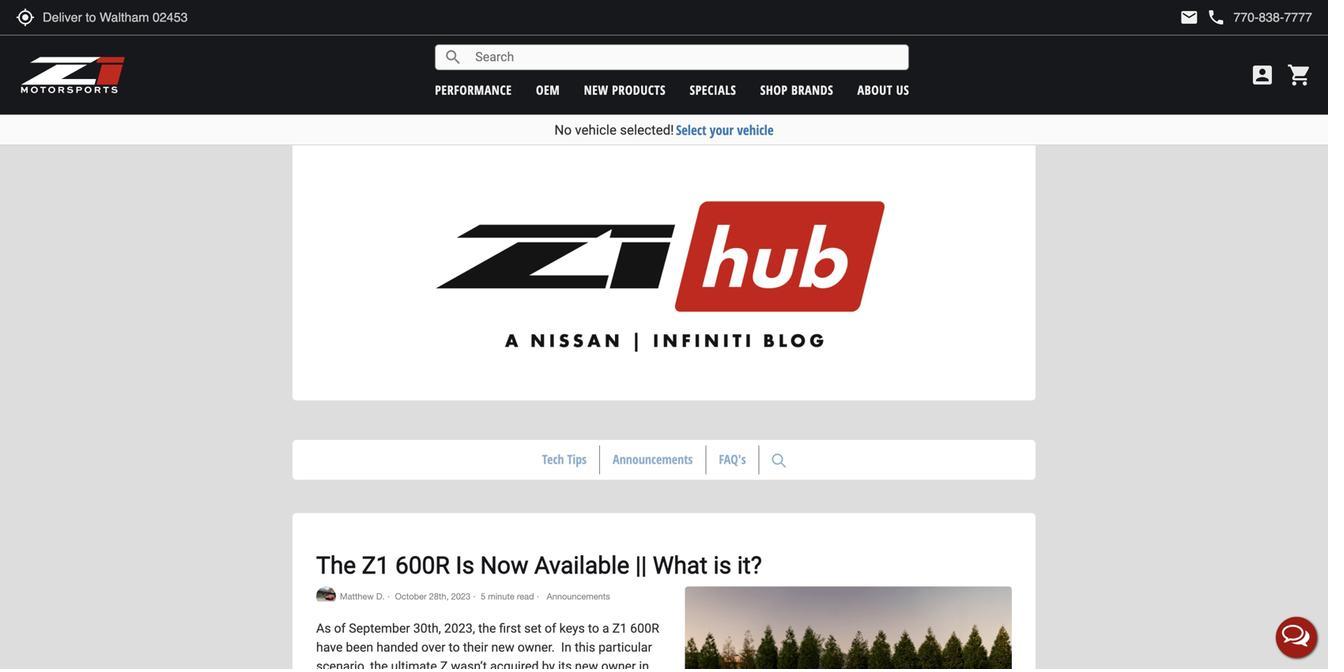 Task type: describe. For each thing, give the bounding box(es) containing it.
specials link
[[690, 81, 736, 98]]

performance
[[435, 81, 512, 98]]

us
[[896, 81, 909, 98]]

no
[[554, 122, 572, 138]]

shop brands
[[760, 81, 833, 98]]

october
[[395, 592, 427, 602]]

matthew d.
[[340, 592, 385, 602]]

600r inside as of september 30th, 2023, the first set of keys to a z1 600r have been handed over to their new owner.  in this particular scenario, the ultimate z wasn't acquired by its new owner
[[630, 622, 659, 637]]

the z1 600r is now available || what is it?
[[316, 552, 762, 580]]

its
[[558, 659, 572, 670]]

tips
[[567, 451, 587, 468]]

30th,
[[413, 622, 441, 637]]

set
[[524, 622, 542, 637]]

account_box
[[1250, 62, 1275, 88]]

specials
[[690, 81, 736, 98]]

Search search field
[[463, 45, 909, 70]]

tech tips
[[542, 451, 587, 468]]

what
[[653, 552, 708, 580]]

0 vertical spatial announcements
[[613, 451, 693, 468]]

28th,
[[429, 592, 449, 602]]

ultimate
[[391, 659, 437, 670]]

||
[[635, 552, 647, 580]]

by
[[542, 659, 555, 670]]

about us link
[[857, 81, 909, 98]]

5
[[481, 592, 486, 602]]

wasn't
[[451, 659, 487, 670]]

a
[[602, 622, 609, 637]]

is
[[713, 552, 731, 580]]

shop
[[760, 81, 788, 98]]

5 minute read
[[481, 592, 534, 602]]

read
[[517, 592, 534, 602]]

d.
[[376, 592, 385, 602]]

particular
[[599, 641, 652, 656]]

z
[[440, 659, 448, 670]]

products
[[612, 81, 666, 98]]

faq's
[[719, 451, 746, 468]]

2 vertical spatial new
[[575, 659, 598, 670]]

announcements link
[[600, 446, 706, 474]]

new products link
[[584, 81, 666, 98]]

matthew
[[340, 592, 374, 602]]

1 of from the left
[[334, 622, 346, 637]]

selected!
[[620, 122, 674, 138]]

0 vertical spatial the
[[478, 622, 496, 637]]

no vehicle selected! select your vehicle
[[554, 121, 774, 139]]

shopping_cart link
[[1283, 62, 1312, 88]]

z1 motorsports logo image
[[20, 55, 126, 95]]

0 vertical spatial 600r
[[395, 552, 450, 580]]

account_box link
[[1246, 62, 1279, 88]]

0 vertical spatial new
[[584, 81, 609, 98]]

2023
[[451, 592, 471, 602]]

phone
[[1207, 8, 1226, 27]]

it?
[[737, 552, 762, 580]]

performance link
[[435, 81, 512, 98]]

scenario,
[[316, 659, 367, 670]]

mail phone
[[1180, 8, 1226, 27]]

as
[[316, 622, 331, 637]]

in
[[561, 641, 572, 656]]

your
[[710, 121, 734, 139]]

about us
[[857, 81, 909, 98]]



Task type: locate. For each thing, give the bounding box(es) containing it.
have
[[316, 641, 343, 656]]

1 vertical spatial z1
[[612, 622, 627, 637]]

new products
[[584, 81, 666, 98]]

to
[[588, 622, 599, 637], [449, 641, 460, 656]]

phone link
[[1207, 8, 1312, 27]]

0 horizontal spatial 600r
[[395, 552, 450, 580]]

shop brands link
[[760, 81, 833, 98]]

1 vertical spatial announcements
[[544, 592, 610, 602]]

now
[[480, 552, 529, 580]]

announcements
[[613, 451, 693, 468], [544, 592, 610, 602]]

1 horizontal spatial z1
[[612, 622, 627, 637]]

1 vertical spatial 600r
[[630, 622, 659, 637]]

to left a
[[588, 622, 599, 637]]

brands
[[791, 81, 833, 98]]

1 horizontal spatial of
[[545, 622, 556, 637]]

been
[[346, 641, 373, 656]]

1 horizontal spatial announcements
[[613, 451, 693, 468]]

select your vehicle link
[[676, 121, 774, 139]]

oem link
[[536, 81, 560, 98]]

keys
[[559, 622, 585, 637]]

2023,
[[444, 622, 475, 637]]

0 horizontal spatial of
[[334, 622, 346, 637]]

of right set
[[545, 622, 556, 637]]

available
[[534, 552, 630, 580]]

oem
[[536, 81, 560, 98]]

vehicle
[[737, 121, 774, 139], [575, 122, 617, 138]]

vehicle right no
[[575, 122, 617, 138]]

faq's link
[[706, 446, 759, 474]]

0 horizontal spatial to
[[449, 641, 460, 656]]

acquired
[[490, 659, 539, 670]]

vehicle right your
[[737, 121, 774, 139]]

1 vertical spatial new
[[491, 641, 515, 656]]

shopping_cart
[[1287, 62, 1312, 88]]

1 vertical spatial to
[[449, 641, 460, 656]]

600r
[[395, 552, 450, 580], [630, 622, 659, 637]]

my_location
[[16, 8, 35, 27]]

1 horizontal spatial vehicle
[[737, 121, 774, 139]]

1 vertical spatial the
[[370, 659, 388, 670]]

first
[[499, 622, 521, 637]]

1 horizontal spatial 600r
[[630, 622, 659, 637]]

the down handed
[[370, 659, 388, 670]]

their
[[463, 641, 488, 656]]

new down this
[[575, 659, 598, 670]]

handed
[[376, 641, 418, 656]]

announcements down available
[[544, 592, 610, 602]]

0 horizontal spatial z1
[[362, 552, 389, 580]]

as of september 30th, 2023, the first set of keys to a z1 600r have been handed over to their new owner.  in this particular scenario, the ultimate z wasn't acquired by its new owner 
[[316, 622, 659, 670]]

minute
[[488, 592, 514, 602]]

is
[[456, 552, 474, 580]]

0 vertical spatial z1
[[362, 552, 389, 580]]

of
[[334, 622, 346, 637], [545, 622, 556, 637]]

about
[[857, 81, 893, 98]]

search
[[444, 48, 463, 67]]

z1
[[362, 552, 389, 580], [612, 622, 627, 637]]

tech
[[542, 451, 564, 468]]

0 vertical spatial to
[[588, 622, 599, 637]]

new
[[584, 81, 609, 98], [491, 641, 515, 656], [575, 659, 598, 670]]

the
[[478, 622, 496, 637], [370, 659, 388, 670]]

0 horizontal spatial announcements
[[544, 592, 610, 602]]

new up 'acquired'
[[491, 641, 515, 656]]

2 of from the left
[[545, 622, 556, 637]]

1 horizontal spatial the
[[478, 622, 496, 637]]

mail
[[1180, 8, 1199, 27]]

announcements right tips
[[613, 451, 693, 468]]

september
[[349, 622, 410, 637]]

600r up october 28th, 2023
[[395, 552, 450, 580]]

z1 right a
[[612, 622, 627, 637]]

vehicle inside no vehicle selected! select your vehicle
[[575, 122, 617, 138]]

the z1 600r is now available || what is it? link
[[316, 552, 762, 580]]

0 horizontal spatial vehicle
[[575, 122, 617, 138]]

1 horizontal spatial to
[[588, 622, 599, 637]]

new left products
[[584, 81, 609, 98]]

z1 inside as of september 30th, 2023, the first set of keys to a z1 600r have been handed over to their new owner.  in this particular scenario, the ultimate z wasn't acquired by its new owner
[[612, 622, 627, 637]]

october 28th, 2023
[[395, 592, 471, 602]]

600r up particular
[[630, 622, 659, 637]]

the
[[316, 552, 356, 580]]

matthew d. image
[[316, 587, 336, 602]]

to down 2023,
[[449, 641, 460, 656]]

the up their
[[478, 622, 496, 637]]

this
[[575, 641, 595, 656]]

0 horizontal spatial the
[[370, 659, 388, 670]]

select
[[676, 121, 706, 139]]

z1 up d.
[[362, 552, 389, 580]]

owner
[[601, 659, 636, 670]]

of right the as
[[334, 622, 346, 637]]

over
[[421, 641, 446, 656]]

mail link
[[1180, 8, 1199, 27]]

tech tips link
[[529, 446, 599, 474]]



Task type: vqa. For each thing, say whether or not it's contained in the screenshot.
Customers
no



